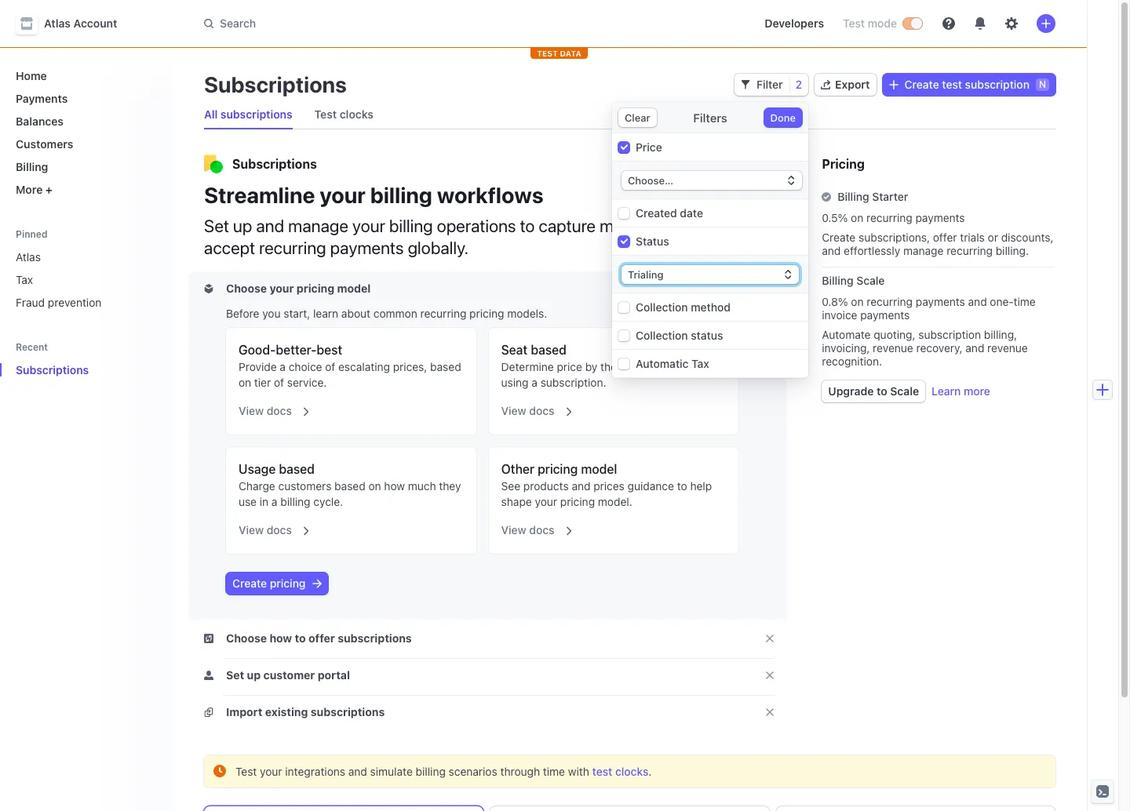 Task type: vqa. For each thing, say whether or not it's contained in the screenshot.
first the Collection
yes



Task type: describe. For each thing, give the bounding box(es) containing it.
test your integrations and simulate billing scenarios through time with test clocks .
[[235, 765, 652, 779]]

choose for choose your pricing model
[[226, 282, 267, 295]]

docs for best
[[267, 404, 292, 418]]

search
[[220, 16, 256, 30]]

docs for determine
[[529, 404, 555, 418]]

usage
[[239, 462, 276, 476]]

escalating
[[338, 360, 390, 374]]

Search text field
[[195, 9, 637, 38]]

payments inside 0.5% on recurring payments create subscriptions, offer trials or discounts, and effortlessly manage recurring billing.
[[916, 211, 965, 224]]

pinned element
[[9, 244, 160, 316]]

models.
[[507, 307, 547, 320]]

Search search field
[[195, 9, 637, 38]]

and inside other pricing model see products and prices guidance to help shape your pricing model.
[[572, 480, 591, 493]]

on inside 'good-better-best provide a choice of escalating prices, based on tier of service.'
[[239, 376, 251, 389]]

learn
[[313, 307, 338, 320]]

view for seat based
[[501, 404, 526, 418]]

simulate
[[370, 765, 413, 779]]

create for create pricing
[[232, 577, 267, 590]]

and down the streamline
[[256, 216, 284, 236]]

0 horizontal spatial of
[[274, 376, 284, 389]]

choose…
[[628, 174, 674, 187]]

on inside billing scale 0.8% on recurring payments and one-time invoice payments automate quoting, subscription billing, invoicing, revenue recovery, and revenue recognition.
[[851, 295, 864, 308]]

billing,
[[984, 328, 1017, 341]]

pinned navigation links element
[[9, 221, 163, 316]]

recurring inside billing scale 0.8% on recurring payments and one-time invoice payments automate quoting, subscription billing, invoicing, revenue recovery, and revenue recognition.
[[867, 295, 913, 308]]

recurring up subscriptions,
[[867, 211, 913, 224]]

model inside other pricing model see products and prices guidance to help shape your pricing model.
[[581, 462, 617, 476]]

collection for collection status
[[636, 329, 688, 342]]

seat
[[501, 343, 528, 357]]

method
[[691, 301, 731, 314]]

products
[[523, 480, 569, 493]]

workflows
[[437, 182, 544, 208]]

they
[[439, 480, 461, 493]]

balances link
[[9, 108, 160, 134]]

set inside streamline your billing workflows set up and manage your billing operations to capture more revenue and accept recurring payments globally.
[[204, 216, 229, 236]]

through
[[500, 765, 540, 779]]

shape
[[501, 495, 532, 509]]

use
[[239, 495, 257, 509]]

choice
[[289, 360, 322, 374]]

fraud prevention link
[[9, 290, 160, 316]]

customer
[[263, 669, 315, 682]]

a inside 'good-better-best provide a choice of escalating prices, based on tier of service.'
[[280, 360, 286, 374]]

automate
[[822, 328, 871, 341]]

1 horizontal spatial more
[[964, 385, 990, 398]]

tax inside pinned element
[[16, 273, 33, 286]]

done button
[[764, 108, 802, 127]]

export
[[835, 78, 870, 91]]

0.8%
[[822, 295, 848, 308]]

0 horizontal spatial test
[[235, 765, 257, 779]]

test clocks link
[[592, 765, 649, 779]]

good-better-best provide a choice of escalating prices, based on tier of service.
[[239, 343, 461, 389]]

0 vertical spatial subscriptions
[[220, 108, 292, 121]]

billing starter
[[838, 190, 908, 203]]

a inside usage based charge customers based on how much they use in a billing cycle.
[[272, 495, 277, 509]]

billing.
[[996, 244, 1029, 257]]

the
[[601, 360, 617, 374]]

choose… button
[[622, 171, 802, 190]]

on inside 0.5% on recurring payments create subscriptions, offer trials or discounts, and effortlessly manage recurring billing.
[[851, 211, 864, 224]]

.
[[649, 765, 652, 779]]

learn
[[932, 385, 961, 398]]

0.5% on recurring payments create subscriptions, offer trials or discounts, and effortlessly manage recurring billing.
[[822, 211, 1054, 257]]

core navigation links element
[[9, 63, 160, 202]]

subscriptions inside dropdown button
[[338, 632, 412, 645]]

set up customer portal button
[[204, 668, 353, 684]]

atlas link
[[9, 244, 160, 270]]

other
[[501, 462, 535, 476]]

prices,
[[393, 360, 427, 374]]

developers
[[765, 16, 824, 30]]

effortlessly
[[844, 244, 900, 257]]

view docs for seat
[[501, 404, 555, 418]]

your for pricing
[[270, 282, 294, 295]]

number
[[620, 360, 659, 374]]

billing for billing starter
[[838, 190, 869, 203]]

or
[[988, 231, 998, 244]]

tax link
[[9, 267, 160, 293]]

recent
[[16, 341, 48, 353]]

view docs button for usage
[[229, 513, 311, 542]]

up inside streamline your billing workflows set up and manage your billing operations to capture more revenue and accept recurring payments globally.
[[233, 216, 252, 236]]

customers link
[[9, 131, 160, 157]]

portal
[[318, 669, 350, 682]]

done
[[770, 111, 796, 124]]

test clocks link
[[308, 104, 380, 126]]

model inside dropdown button
[[337, 282, 371, 295]]

create pricing
[[232, 577, 306, 590]]

operations
[[437, 216, 516, 236]]

quoting,
[[874, 328, 916, 341]]

globally.
[[408, 238, 468, 258]]

subscription inside billing scale 0.8% on recurring payments and one-time invoice payments automate quoting, subscription billing, invoicing, revenue recovery, and revenue recognition.
[[919, 328, 981, 341]]

created
[[636, 206, 677, 220]]

date
[[680, 206, 703, 220]]

recurring inside streamline your billing workflows set up and manage your billing operations to capture more revenue and accept recurring payments globally.
[[259, 238, 326, 258]]

choose your pricing model
[[226, 282, 371, 295]]

atlas for atlas
[[16, 250, 41, 264]]

payments up quoting, on the top right of the page
[[860, 308, 910, 322]]

view docs button for good-
[[229, 394, 311, 422]]

create pricing link
[[226, 573, 328, 595]]

pricing inside dropdown button
[[297, 282, 334, 295]]

view docs for good-
[[239, 404, 292, 418]]

1 vertical spatial subscriptions
[[232, 157, 317, 171]]

upgrade
[[828, 385, 874, 398]]

charge
[[239, 480, 275, 493]]

better-
[[276, 343, 317, 357]]

atlas for atlas account
[[44, 16, 71, 30]]

recognition.
[[822, 355, 882, 368]]

best
[[317, 343, 342, 357]]

status
[[636, 235, 669, 248]]

test
[[537, 49, 558, 58]]

more inside streamline your billing workflows set up and manage your billing operations to capture more revenue and accept recurring payments globally.
[[600, 216, 638, 236]]

balances
[[16, 115, 64, 128]]

up inside dropdown button
[[247, 669, 261, 682]]

1 horizontal spatial of
[[325, 360, 335, 374]]

view for other pricing model
[[501, 524, 526, 537]]

common
[[373, 307, 417, 320]]

learn more
[[932, 385, 990, 398]]

help
[[690, 480, 712, 493]]

before
[[226, 307, 259, 320]]

1 vertical spatial tab list
[[204, 807, 1056, 812]]

collection method
[[636, 301, 731, 314]]

test clocks
[[314, 108, 374, 121]]

based up 'customers'
[[279, 462, 315, 476]]

discounts,
[[1001, 231, 1054, 244]]

and inside 0.5% on recurring payments create subscriptions, offer trials or discounts, and effortlessly manage recurring billing.
[[822, 244, 841, 257]]

see
[[501, 480, 520, 493]]

test data
[[537, 49, 581, 58]]

cycle.
[[313, 495, 343, 509]]

billing for billing scale 0.8% on recurring payments and one-time invoice payments automate quoting, subscription billing, invoicing, revenue recovery, and revenue recognition.
[[822, 274, 854, 287]]

a inside seat based determine price by the number of people using a subscription.
[[532, 376, 538, 389]]

subscriptions,
[[859, 231, 930, 244]]

how inside usage based charge customers based on how much they use in a billing cycle.
[[384, 480, 405, 493]]

time for through
[[543, 765, 565, 779]]

+
[[45, 183, 53, 196]]

billing scale 0.8% on recurring payments and one-time invoice payments automate quoting, subscription billing, invoicing, revenue recovery, and revenue recognition.
[[822, 274, 1036, 368]]

to inside dropdown button
[[295, 632, 306, 645]]

and left one- on the right top of the page
[[968, 295, 987, 308]]

import existing subscriptions
[[226, 706, 385, 719]]

invoice
[[822, 308, 857, 322]]

manage inside streamline your billing workflows set up and manage your billing operations to capture more revenue and accept recurring payments globally.
[[288, 216, 348, 236]]

people
[[675, 360, 709, 374]]



Task type: locate. For each thing, give the bounding box(es) containing it.
revenue inside streamline your billing workflows set up and manage your billing operations to capture more revenue and accept recurring payments globally.
[[642, 216, 701, 236]]

export button
[[815, 74, 876, 96]]

tax up fraud
[[16, 273, 33, 286]]

offer left trials at the top of the page
[[933, 231, 957, 244]]

svg image inside set up customer portal dropdown button
[[204, 671, 213, 681]]

recurring up quoting, on the top right of the page
[[867, 295, 913, 308]]

1 vertical spatial model
[[581, 462, 617, 476]]

1 vertical spatial tax
[[692, 357, 709, 370]]

recurring left billing. on the top
[[947, 244, 993, 257]]

to left capture
[[520, 216, 535, 236]]

tab list down test clocks link
[[204, 807, 1056, 812]]

atlas down pinned
[[16, 250, 41, 264]]

1 vertical spatial subscriptions
[[338, 632, 412, 645]]

to inside streamline your billing workflows set up and manage your billing operations to capture more revenue and accept recurring payments globally.
[[520, 216, 535, 236]]

docs
[[267, 404, 292, 418], [529, 404, 555, 418], [267, 524, 292, 537], [529, 524, 555, 537]]

collection for collection method
[[636, 301, 688, 314]]

scale down effortlessly
[[857, 274, 885, 287]]

to inside button
[[877, 385, 887, 398]]

your inside other pricing model see products and prices guidance to help shape your pricing model.
[[535, 495, 557, 509]]

0 vertical spatial model
[[337, 282, 371, 295]]

choose up before
[[226, 282, 267, 295]]

prices
[[594, 480, 625, 493]]

view docs down 'shape'
[[501, 524, 555, 537]]

1 vertical spatial billing
[[838, 190, 869, 203]]

view docs for other
[[501, 524, 555, 537]]

svg image
[[741, 80, 750, 90], [889, 80, 898, 90], [204, 634, 213, 644], [204, 708, 213, 717]]

recurring up choose your pricing model
[[259, 238, 326, 258]]

view docs button for other
[[492, 513, 574, 542]]

revenue down the choose…
[[642, 216, 701, 236]]

view down use
[[239, 524, 264, 537]]

0.5%
[[822, 211, 848, 224]]

0 horizontal spatial clocks
[[340, 108, 374, 121]]

subscriptions inside "dropdown button"
[[311, 706, 385, 719]]

collection status
[[636, 329, 723, 342]]

test left the mode
[[843, 16, 865, 30]]

how up set up customer portal dropdown button on the left bottom
[[270, 632, 292, 645]]

payments
[[16, 92, 68, 105]]

billing
[[370, 182, 432, 208], [389, 216, 433, 236], [280, 495, 310, 509], [416, 765, 446, 779]]

capture
[[539, 216, 596, 236]]

based up price
[[531, 343, 567, 357]]

of down best
[[325, 360, 335, 374]]

to inside other pricing model see products and prices guidance to help shape your pricing model.
[[677, 480, 687, 493]]

atlas inside pinned element
[[16, 250, 41, 264]]

0 horizontal spatial manage
[[288, 216, 348, 236]]

scale left learn at right
[[890, 385, 919, 398]]

more
[[600, 216, 638, 236], [964, 385, 990, 398]]

set up customer portal
[[226, 669, 350, 682]]

to
[[520, 216, 535, 236], [877, 385, 887, 398], [677, 480, 687, 493], [295, 632, 306, 645]]

clear button
[[618, 108, 657, 127]]

and left prices at the right bottom of page
[[572, 480, 591, 493]]

view for good-better-best
[[239, 404, 264, 418]]

set inside dropdown button
[[226, 669, 244, 682]]

test down help icon
[[942, 78, 962, 91]]

of
[[325, 360, 335, 374], [662, 360, 672, 374], [274, 376, 284, 389]]

pinned
[[16, 228, 48, 240]]

up
[[233, 216, 252, 236], [247, 669, 261, 682]]

2 horizontal spatial of
[[662, 360, 672, 374]]

1 vertical spatial offer
[[309, 632, 335, 645]]

1 vertical spatial collection
[[636, 329, 688, 342]]

a down the "better-"
[[280, 360, 286, 374]]

model up about
[[337, 282, 371, 295]]

1 vertical spatial test
[[592, 765, 612, 779]]

payments up about
[[330, 238, 404, 258]]

on left tier
[[239, 376, 251, 389]]

docs down the 'subscription.'
[[529, 404, 555, 418]]

view down tier
[[239, 404, 264, 418]]

choose your pricing model button
[[204, 281, 374, 297]]

2 choose from the top
[[226, 632, 267, 645]]

svg image inside choose your pricing model dropdown button
[[204, 284, 213, 294]]

billing inside billing scale 0.8% on recurring payments and one-time invoice payments automate quoting, subscription billing, invoicing, revenue recovery, and revenue recognition.
[[822, 274, 854, 287]]

0 vertical spatial time
[[1014, 295, 1036, 308]]

test down import
[[235, 765, 257, 779]]

1 vertical spatial how
[[270, 632, 292, 645]]

automatic
[[636, 357, 689, 370]]

0 vertical spatial a
[[280, 360, 286, 374]]

0 horizontal spatial scale
[[857, 274, 885, 287]]

view down 'shape'
[[501, 524, 526, 537]]

to left help on the bottom right of the page
[[677, 480, 687, 493]]

streamline
[[204, 182, 315, 208]]

2 collection from the top
[[636, 329, 688, 342]]

up left customer
[[247, 669, 261, 682]]

0 vertical spatial svg image
[[204, 284, 213, 294]]

1 vertical spatial create
[[822, 231, 856, 244]]

import
[[226, 706, 262, 719]]

0 vertical spatial tax
[[16, 273, 33, 286]]

0 vertical spatial atlas
[[44, 16, 71, 30]]

0 vertical spatial test
[[843, 16, 865, 30]]

created date
[[636, 206, 703, 220]]

test
[[942, 78, 962, 91], [592, 765, 612, 779]]

based up the cycle.
[[334, 480, 366, 493]]

1 vertical spatial clocks
[[615, 765, 649, 779]]

service.
[[287, 376, 327, 389]]

prevention
[[48, 296, 102, 309]]

manage up choose your pricing model
[[288, 216, 348, 236]]

test right with
[[592, 765, 612, 779]]

customers
[[278, 480, 332, 493]]

svg image for create pricing
[[312, 579, 321, 589]]

atlas account
[[44, 16, 117, 30]]

and right recovery,
[[966, 341, 985, 355]]

to right upgrade
[[877, 385, 887, 398]]

about
[[341, 307, 370, 320]]

0 vertical spatial billing
[[16, 160, 48, 173]]

subscriptions down portal
[[311, 706, 385, 719]]

collection
[[636, 301, 688, 314], [636, 329, 688, 342]]

automatic tax
[[636, 357, 709, 370]]

2 vertical spatial subscriptions
[[311, 706, 385, 719]]

data
[[560, 49, 581, 58]]

2 horizontal spatial revenue
[[988, 341, 1028, 355]]

0 horizontal spatial how
[[270, 632, 292, 645]]

based
[[531, 343, 567, 357], [430, 360, 461, 374], [279, 462, 315, 476], [334, 480, 366, 493]]

using
[[501, 376, 529, 389]]

on right 0.8%
[[851, 295, 864, 308]]

of inside seat based determine price by the number of people using a subscription.
[[662, 360, 672, 374]]

time left with
[[543, 765, 565, 779]]

docs for model
[[529, 524, 555, 537]]

2 horizontal spatial test
[[843, 16, 865, 30]]

create for create test subscription
[[905, 78, 939, 91]]

1 horizontal spatial offer
[[933, 231, 957, 244]]

model up prices at the right bottom of page
[[581, 462, 617, 476]]

billing inside billing link
[[16, 160, 48, 173]]

revenue down one- on the right top of the page
[[988, 341, 1028, 355]]

choose for choose how to offer subscriptions
[[226, 632, 267, 645]]

0 vertical spatial create
[[905, 78, 939, 91]]

recurring right common
[[420, 307, 466, 320]]

0 horizontal spatial create
[[232, 577, 267, 590]]

usage based charge customers based on how much they use in a billing cycle.
[[239, 462, 461, 509]]

how left much
[[384, 480, 405, 493]]

view docs button down in
[[229, 513, 311, 542]]

pricing down prices at the right bottom of page
[[560, 495, 595, 509]]

svg image for set up customer portal
[[204, 671, 213, 681]]

1 vertical spatial svg image
[[312, 579, 321, 589]]

atlas account button
[[16, 13, 133, 35]]

1 horizontal spatial how
[[384, 480, 405, 493]]

1 horizontal spatial scale
[[890, 385, 919, 398]]

subscription
[[965, 78, 1030, 91], [919, 328, 981, 341]]

on right 0.5% at the top of the page
[[851, 211, 864, 224]]

up up accept
[[233, 216, 252, 236]]

0 vertical spatial how
[[384, 480, 405, 493]]

revenue left recovery,
[[873, 341, 913, 355]]

time inside billing scale 0.8% on recurring payments and one-time invoice payments automate quoting, subscription billing, invoicing, revenue recovery, and revenue recognition.
[[1014, 295, 1036, 308]]

price
[[636, 140, 662, 154]]

1 vertical spatial set
[[226, 669, 244, 682]]

offer
[[933, 231, 957, 244], [309, 632, 335, 645]]

billing link
[[9, 154, 160, 180]]

pricing up choose how to offer subscriptions dropdown button
[[270, 577, 306, 590]]

choose up set up customer portal dropdown button on the left bottom
[[226, 632, 267, 645]]

1 vertical spatial scale
[[890, 385, 919, 398]]

view docs down using
[[501, 404, 555, 418]]

subscriptions down recent
[[16, 363, 89, 377]]

0 horizontal spatial offer
[[309, 632, 335, 645]]

your inside dropdown button
[[270, 282, 294, 295]]

subscription left n at top right
[[965, 78, 1030, 91]]

test for test clocks
[[314, 108, 337, 121]]

import existing subscriptions button
[[204, 705, 388, 721]]

1 horizontal spatial model
[[581, 462, 617, 476]]

0 vertical spatial scale
[[857, 274, 885, 287]]

billing inside usage based charge customers based on how much they use in a billing cycle.
[[280, 495, 310, 509]]

test right all subscriptions
[[314, 108, 337, 121]]

existing
[[265, 706, 308, 719]]

more right capture
[[600, 216, 638, 236]]

view docs for usage
[[239, 524, 292, 537]]

billing up more +
[[16, 160, 48, 173]]

of right tier
[[274, 376, 284, 389]]

billing up 0.5% at the top of the page
[[838, 190, 869, 203]]

1 vertical spatial manage
[[903, 244, 944, 257]]

time for one-
[[1014, 295, 1036, 308]]

0 horizontal spatial tax
[[16, 273, 33, 286]]

price
[[557, 360, 582, 374]]

view docs button down 'shape'
[[492, 513, 574, 542]]

0 vertical spatial set
[[204, 216, 229, 236]]

1 horizontal spatial tax
[[692, 357, 709, 370]]

1 horizontal spatial test
[[942, 78, 962, 91]]

upgrade to scale
[[828, 385, 919, 398]]

how inside choose how to offer subscriptions dropdown button
[[270, 632, 292, 645]]

0 horizontal spatial test
[[592, 765, 612, 779]]

help image
[[943, 17, 955, 30]]

subscriptions inside 'link'
[[16, 363, 89, 377]]

pricing
[[822, 157, 865, 171]]

all subscriptions
[[204, 108, 292, 121]]

set
[[204, 216, 229, 236], [226, 669, 244, 682]]

recent navigation links element
[[0, 341, 173, 383]]

0 horizontal spatial time
[[543, 765, 565, 779]]

subscriptions link
[[9, 357, 138, 383]]

create test subscription
[[905, 78, 1030, 91]]

view docs button down using
[[492, 394, 574, 422]]

provide
[[239, 360, 277, 374]]

2 horizontal spatial a
[[532, 376, 538, 389]]

collection up collection status
[[636, 301, 688, 314]]

subscriptions up portal
[[338, 632, 412, 645]]

learn more link
[[932, 384, 990, 399]]

0 vertical spatial subscriptions
[[204, 71, 347, 97]]

0 horizontal spatial model
[[337, 282, 371, 295]]

2 vertical spatial billing
[[822, 274, 854, 287]]

before you start, learn about common recurring pricing models.
[[226, 307, 547, 320]]

1 collection from the top
[[636, 301, 688, 314]]

2 horizontal spatial create
[[905, 78, 939, 91]]

n
[[1039, 78, 1046, 90]]

manage left trials at the top of the page
[[903, 244, 944, 257]]

a down determine
[[532, 376, 538, 389]]

other pricing model see products and prices guidance to help shape your pricing model.
[[501, 462, 712, 509]]

fraud
[[16, 296, 45, 309]]

0 horizontal spatial more
[[600, 216, 638, 236]]

1 vertical spatial up
[[247, 669, 261, 682]]

test inside test clocks link
[[314, 108, 337, 121]]

view docs button down tier
[[229, 394, 311, 422]]

accept
[[204, 238, 255, 258]]

of left people
[[662, 360, 672, 374]]

your for billing
[[320, 182, 366, 208]]

scenarios
[[449, 765, 497, 779]]

and down 0.5% at the top of the page
[[822, 244, 841, 257]]

upgrade to scale button
[[822, 381, 925, 403]]

choose how to offer subscriptions
[[226, 632, 412, 645]]

pricing left models.
[[469, 307, 504, 320]]

invoicing,
[[822, 341, 870, 355]]

subscriptions right all
[[220, 108, 292, 121]]

1 vertical spatial a
[[532, 376, 538, 389]]

create
[[905, 78, 939, 91], [822, 231, 856, 244], [232, 577, 267, 590]]

seat based determine price by the number of people using a subscription.
[[501, 343, 709, 389]]

based inside 'good-better-best provide a choice of escalating prices, based on tier of service.'
[[430, 360, 461, 374]]

2 vertical spatial subscriptions
[[16, 363, 89, 377]]

payments up trials at the top of the page
[[916, 211, 965, 224]]

account
[[73, 16, 117, 30]]

scale inside billing scale 0.8% on recurring payments and one-time invoice payments automate quoting, subscription billing, invoicing, revenue recovery, and revenue recognition.
[[857, 274, 885, 287]]

collection up automatic
[[636, 329, 688, 342]]

0 vertical spatial test
[[942, 78, 962, 91]]

1 vertical spatial choose
[[226, 632, 267, 645]]

0 vertical spatial offer
[[933, 231, 957, 244]]

and right date
[[705, 216, 733, 236]]

all
[[204, 108, 218, 121]]

atlas inside button
[[44, 16, 71, 30]]

by
[[585, 360, 598, 374]]

view docs button for seat
[[492, 394, 574, 422]]

0 vertical spatial more
[[600, 216, 638, 236]]

streamline your billing workflows set up and manage your billing operations to capture more revenue and accept recurring payments globally.
[[204, 182, 733, 258]]

home link
[[9, 63, 160, 89]]

time up billing,
[[1014, 295, 1036, 308]]

docs down tier
[[267, 404, 292, 418]]

view docs down in
[[239, 524, 292, 537]]

0 vertical spatial subscription
[[965, 78, 1030, 91]]

2 vertical spatial create
[[232, 577, 267, 590]]

billing up 0.8%
[[822, 274, 854, 287]]

start,
[[284, 307, 310, 320]]

starter
[[872, 190, 908, 203]]

1 vertical spatial subscription
[[919, 328, 981, 341]]

0 vertical spatial choose
[[226, 282, 267, 295]]

tax down status on the right of the page
[[692, 357, 709, 370]]

to up customer
[[295, 632, 306, 645]]

1 horizontal spatial test
[[314, 108, 337, 121]]

clocks inside 'tab list'
[[340, 108, 374, 121]]

guidance
[[628, 480, 674, 493]]

0 horizontal spatial a
[[272, 495, 277, 509]]

svg image for choose your pricing model
[[204, 284, 213, 294]]

0 horizontal spatial revenue
[[642, 216, 701, 236]]

manage inside 0.5% on recurring payments create subscriptions, offer trials or discounts, and effortlessly manage recurring billing.
[[903, 244, 944, 257]]

view docs down tier
[[239, 404, 292, 418]]

1 vertical spatial test
[[314, 108, 337, 121]]

2 vertical spatial a
[[272, 495, 277, 509]]

your for integrations
[[260, 765, 282, 779]]

0 vertical spatial up
[[233, 216, 252, 236]]

0 vertical spatial collection
[[636, 301, 688, 314]]

0 vertical spatial tab list
[[198, 100, 1056, 130]]

and left simulate at the left
[[348, 765, 367, 779]]

svg image inside the create pricing link
[[312, 579, 321, 589]]

svg image inside choose how to offer subscriptions dropdown button
[[204, 634, 213, 644]]

view for usage based
[[239, 524, 264, 537]]

test
[[843, 16, 865, 30], [314, 108, 337, 121], [235, 765, 257, 779]]

payments
[[916, 211, 965, 224], [330, 238, 404, 258], [916, 295, 965, 308], [860, 308, 910, 322]]

offer inside 0.5% on recurring payments create subscriptions, offer trials or discounts, and effortlessly manage recurring billing.
[[933, 231, 957, 244]]

1 horizontal spatial atlas
[[44, 16, 71, 30]]

scale inside upgrade to scale button
[[890, 385, 919, 398]]

billing for billing
[[16, 160, 48, 173]]

payments inside streamline your billing workflows set up and manage your billing operations to capture more revenue and accept recurring payments globally.
[[330, 238, 404, 258]]

recovery,
[[916, 341, 963, 355]]

1 vertical spatial time
[[543, 765, 565, 779]]

create inside 0.5% on recurring payments create subscriptions, offer trials or discounts, and effortlessly manage recurring billing.
[[822, 231, 856, 244]]

docs down 'shape'
[[529, 524, 555, 537]]

2 vertical spatial svg image
[[204, 671, 213, 681]]

based inside seat based determine price by the number of people using a subscription.
[[531, 343, 567, 357]]

tab list
[[198, 100, 1056, 130], [204, 807, 1056, 812]]

recurring
[[867, 211, 913, 224], [259, 238, 326, 258], [947, 244, 993, 257], [867, 295, 913, 308], [420, 307, 466, 320]]

offer inside dropdown button
[[309, 632, 335, 645]]

model.
[[598, 495, 632, 509]]

1 vertical spatial atlas
[[16, 250, 41, 264]]

1 horizontal spatial create
[[822, 231, 856, 244]]

1 vertical spatial more
[[964, 385, 990, 398]]

tab list up price
[[198, 100, 1056, 130]]

set up import
[[226, 669, 244, 682]]

based right prices,
[[430, 360, 461, 374]]

1 horizontal spatial manage
[[903, 244, 944, 257]]

1 horizontal spatial revenue
[[873, 341, 913, 355]]

view down using
[[501, 404, 526, 418]]

more right learn at right
[[964, 385, 990, 398]]

1 horizontal spatial clocks
[[615, 765, 649, 779]]

1 horizontal spatial a
[[280, 360, 286, 374]]

docs down in
[[267, 524, 292, 537]]

0 vertical spatial clocks
[[340, 108, 374, 121]]

1 horizontal spatial time
[[1014, 295, 1036, 308]]

0 vertical spatial manage
[[288, 216, 348, 236]]

settings image
[[1005, 17, 1018, 30]]

payments up recovery,
[[916, 295, 965, 308]]

subscription left billing,
[[919, 328, 981, 341]]

tab list containing all subscriptions
[[198, 100, 1056, 130]]

svg image inside import existing subscriptions "dropdown button"
[[204, 708, 213, 717]]

pricing up learn on the top left
[[297, 282, 334, 295]]

on left much
[[368, 480, 381, 493]]

1 choose from the top
[[226, 282, 267, 295]]

with
[[568, 765, 589, 779]]

subscriptions
[[204, 71, 347, 97], [232, 157, 317, 171], [16, 363, 89, 377]]

docs for charge
[[267, 524, 292, 537]]

test for test mode
[[843, 16, 865, 30]]

atlas left account
[[44, 16, 71, 30]]

a right in
[[272, 495, 277, 509]]

subscriptions up the streamline
[[232, 157, 317, 171]]

on inside usage based charge customers based on how much they use in a billing cycle.
[[368, 480, 381, 493]]

0 horizontal spatial atlas
[[16, 250, 41, 264]]

offer up portal
[[309, 632, 335, 645]]

svg image
[[204, 284, 213, 294], [312, 579, 321, 589], [204, 671, 213, 681]]

pricing up products
[[538, 462, 578, 476]]

2 vertical spatial test
[[235, 765, 257, 779]]



